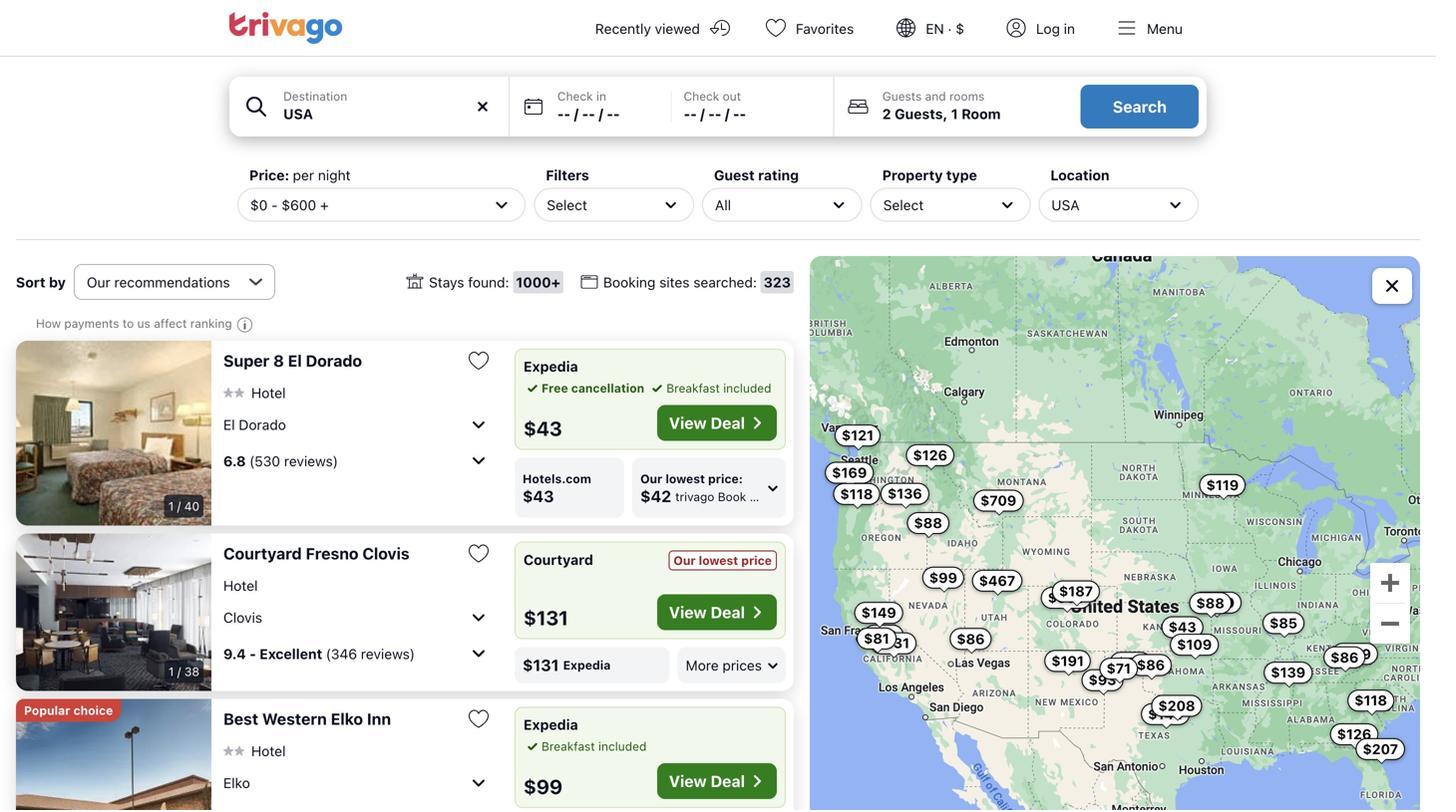Task type: locate. For each thing, give the bounding box(es) containing it.
0 horizontal spatial select
[[547, 197, 587, 213]]

included
[[723, 381, 771, 395], [598, 740, 647, 754]]

2 vertical spatial expedia
[[524, 717, 578, 734]]

2 view from the top
[[669, 603, 707, 622]]

2 vertical spatial $43
[[1169, 619, 1196, 636]]

0 horizontal spatial courtyard
[[223, 545, 302, 563]]

$85
[[1270, 615, 1298, 632]]

0 vertical spatial $43
[[524, 417, 562, 440]]

2 vertical spatial 1
[[168, 665, 174, 679]]

1 select from the left
[[547, 197, 587, 213]]

1 vertical spatial deal
[[711, 603, 745, 622]]

our inside our lowest price: $42 trivago book & go
[[640, 472, 663, 486]]

1 vertical spatial $126 button
[[1330, 724, 1379, 746]]

1 horizontal spatial $119
[[1339, 646, 1371, 663]]

inn
[[367, 710, 391, 729]]

el right 8
[[288, 352, 302, 371]]

lowest up 'trivago'
[[666, 472, 705, 486]]

elko left inn
[[331, 710, 363, 729]]

0 vertical spatial $118 button
[[833, 484, 880, 505]]

0 vertical spatial view deal button
[[657, 405, 777, 441]]

1 vertical spatial elko
[[223, 775, 250, 792]]

$200
[[1198, 595, 1235, 611]]

$118
[[840, 486, 873, 502], [1355, 693, 1387, 709]]

view deal for $43
[[669, 414, 745, 433]]

1 horizontal spatial breakfast included
[[666, 381, 771, 395]]

$81 button
[[857, 628, 896, 650]]

lowest inside our lowest price: $42 trivago book & go
[[666, 472, 705, 486]]

0 vertical spatial $118
[[840, 486, 873, 502]]

1 vertical spatial hotel button
[[223, 577, 258, 595]]

in inside button
[[1064, 20, 1075, 37]]

popular choice button
[[16, 700, 121, 723]]

9.4 - excellent (346 reviews)
[[223, 646, 415, 662]]

$93 $208 $88
[[1089, 595, 1225, 715]]

view deal button for $43
[[657, 405, 777, 441]]

1 horizontal spatial $118
[[1355, 693, 1387, 709]]

$86
[[957, 631, 985, 648], [1331, 650, 1359, 666], [1137, 657, 1165, 674]]

$85 button
[[1263, 613, 1305, 635]]

en · $
[[926, 20, 964, 37]]

0 vertical spatial view
[[669, 414, 707, 433]]

2 vertical spatial view
[[669, 772, 707, 791]]

clovis button
[[223, 602, 491, 634]]

hotel button for super
[[223, 384, 286, 402]]

0 horizontal spatial el
[[223, 417, 235, 433]]

3 view deal button from the top
[[657, 764, 777, 800]]

0 vertical spatial $88
[[914, 515, 942, 532]]

0 horizontal spatial breakfast included
[[542, 740, 647, 754]]

1 vertical spatial $131
[[877, 636, 910, 652]]

1 vertical spatial $126
[[1337, 727, 1372, 743]]

1 check from the left
[[557, 89, 593, 103]]

more
[[686, 657, 719, 674]]

1 vertical spatial $88 button
[[1189, 593, 1232, 615]]

$43 up $109
[[1169, 619, 1196, 636]]

$43 down free
[[524, 417, 562, 440]]

$126 up $136
[[913, 447, 947, 464]]

night
[[318, 167, 351, 184]]

0 horizontal spatial $88
[[914, 515, 942, 532]]

el up 6.8
[[223, 417, 235, 433]]

check up filters
[[557, 89, 593, 103]]

our down 'trivago'
[[674, 554, 696, 568]]

log
[[1036, 20, 1060, 37]]

$126 button down $119 $139
[[1330, 724, 1379, 746]]

2 vertical spatial view deal
[[669, 772, 745, 791]]

view
[[669, 414, 707, 433], [669, 603, 707, 622], [669, 772, 707, 791]]

0 vertical spatial $126
[[913, 447, 947, 464]]

0 horizontal spatial our
[[640, 472, 663, 486]]

$88 button down $136 button
[[907, 513, 949, 535]]

courtyard down hotels.com $43
[[524, 552, 593, 568]]

guest rating
[[714, 167, 799, 184]]

1 horizontal spatial $99
[[929, 570, 957, 586]]

·
[[948, 20, 952, 37]]

clovis right fresno
[[362, 545, 410, 563]]

0 vertical spatial hotel button
[[223, 384, 286, 402]]

$709
[[980, 493, 1017, 509]]

$118 button down $169
[[833, 484, 880, 505]]

hotel down 8
[[251, 385, 286, 401]]

booking
[[603, 274, 656, 290]]

western
[[262, 710, 327, 729]]

$139
[[1271, 665, 1306, 681]]

1 left 38
[[168, 665, 174, 679]]

0 vertical spatial our
[[640, 472, 663, 486]]

en
[[926, 20, 944, 37]]

0 vertical spatial reviews)
[[284, 453, 338, 469]]

super 8 el dorado
[[223, 352, 362, 371]]

expedia for $43
[[524, 359, 578, 375]]

2 vertical spatial view deal button
[[657, 764, 777, 800]]

property type
[[882, 167, 977, 184]]

price:
[[708, 472, 743, 486]]

view for $99
[[669, 772, 707, 791]]

$136
[[888, 486, 922, 502]]

3 view from the top
[[669, 772, 707, 791]]

$86 down $467 button
[[957, 631, 985, 648]]

reviews)
[[284, 453, 338, 469], [361, 646, 415, 662]]

$119 inside $119 $139
[[1339, 646, 1371, 663]]

dorado right 8
[[306, 352, 362, 371]]

$119 button
[[1199, 475, 1246, 497], [1332, 644, 1378, 666]]

2 check from the left
[[684, 89, 719, 103]]

1 horizontal spatial check
[[684, 89, 719, 103]]

view deal for $99
[[669, 772, 745, 791]]

reviews) right (346 at the bottom of the page
[[361, 646, 415, 662]]

hotels.com
[[523, 472, 591, 486]]

deal for $99
[[711, 772, 745, 791]]

$81
[[864, 631, 890, 647]]

hotel button up el dorado
[[223, 384, 286, 402]]

courtyard left fresno
[[223, 545, 302, 563]]

3 hotel button from the top
[[223, 743, 286, 760]]

1 vertical spatial view deal button
[[657, 595, 777, 631]]

$88 button up $43 button
[[1189, 593, 1232, 615]]

$99 button
[[922, 567, 964, 589]]

0 horizontal spatial $126
[[913, 447, 947, 464]]

0 horizontal spatial $119 button
[[1199, 475, 1246, 497]]

$118 up $207
[[1355, 693, 1387, 709]]

1
[[951, 106, 958, 122], [168, 500, 174, 514], [168, 665, 174, 679]]

1 left 40
[[168, 500, 174, 514]]

our up $42
[[640, 472, 663, 486]]

check
[[557, 89, 593, 103], [684, 89, 719, 103]]

3 deal from the top
[[711, 772, 745, 791]]

$126
[[913, 447, 947, 464], [1337, 727, 1372, 743]]

0 vertical spatial elko
[[331, 710, 363, 729]]

cancellation
[[571, 381, 644, 395]]

menu
[[1147, 20, 1183, 37]]

popular choice
[[24, 704, 113, 718]]

(530
[[249, 453, 280, 469]]

el dorado button
[[223, 409, 491, 441]]

select down filters
[[547, 197, 587, 213]]

elko down best
[[223, 775, 250, 792]]

1 vertical spatial lowest
[[699, 554, 738, 568]]

reviews) right (530
[[284, 453, 338, 469]]

1 vertical spatial $118 button
[[1348, 690, 1394, 712]]

$86 inside button
[[1137, 657, 1165, 674]]

1 view deal button from the top
[[657, 405, 777, 441]]

$86 for $86
[[1137, 657, 1165, 674]]

3 view deal from the top
[[669, 772, 745, 791]]

1 horizontal spatial our
[[674, 554, 696, 568]]

1 vertical spatial our
[[674, 554, 696, 568]]

1 vertical spatial reviews)
[[361, 646, 415, 662]]

1 vertical spatial $119 button
[[1332, 644, 1378, 666]]

1 horizontal spatial $119 button
[[1332, 644, 1378, 666]]

0 vertical spatial lowest
[[666, 472, 705, 486]]

$118 button up $207
[[1348, 690, 1394, 712]]

$131 button
[[870, 633, 917, 655]]

0 vertical spatial $88 button
[[907, 513, 949, 535]]

usa
[[1052, 197, 1080, 213]]

0 vertical spatial breakfast included
[[666, 381, 771, 395]]

expedia for $99
[[524, 717, 578, 734]]

best western elko inn, (elko, usa) image
[[16, 700, 211, 811]]

0 horizontal spatial $118 button
[[833, 484, 880, 505]]

hotel button up 9.4
[[223, 577, 258, 595]]

$88 inside $93 $208 $88
[[1196, 595, 1225, 612]]

$126 down $119 $139
[[1337, 727, 1372, 743]]

check inside check in -- / -- / --
[[557, 89, 593, 103]]

lowest left the price
[[699, 554, 738, 568]]

hotel up 9.4
[[223, 578, 258, 594]]

1 view deal from the top
[[669, 414, 745, 433]]

0 horizontal spatial reviews)
[[284, 453, 338, 469]]

$43 inside $43 $131
[[1169, 619, 1196, 636]]

out
[[723, 89, 741, 103]]

dorado
[[306, 352, 362, 371], [239, 417, 286, 433]]

$88 down $136 button
[[914, 515, 942, 532]]

$118 down $169 button
[[840, 486, 873, 502]]

courtyard inside button
[[223, 545, 302, 563]]

2 select from the left
[[883, 197, 924, 213]]

2 horizontal spatial $86 button
[[1324, 647, 1366, 669]]

$109
[[1177, 637, 1212, 653]]

hotel button down best
[[223, 743, 286, 760]]

0 vertical spatial 1
[[951, 106, 958, 122]]

$43
[[524, 417, 562, 440], [523, 487, 554, 506], [1169, 619, 1196, 636]]

check inside check out -- / -- / --
[[684, 89, 719, 103]]

$43 for $43 $131
[[1169, 619, 1196, 636]]

0 vertical spatial expedia
[[524, 359, 578, 375]]

+
[[320, 197, 329, 213]]

dorado up (530
[[239, 417, 286, 433]]

$86 for $86 $86
[[957, 631, 985, 648]]

deal for $131
[[711, 603, 745, 622]]

1 horizontal spatial $126
[[1337, 727, 1372, 743]]

2 deal from the top
[[711, 603, 745, 622]]

0 horizontal spatial $86 button
[[950, 629, 992, 651]]

$43 down hotels.com
[[523, 487, 554, 506]]

1 horizontal spatial dorado
[[306, 352, 362, 371]]

$88 up $43 button
[[1196, 595, 1225, 612]]

$86 button
[[950, 629, 992, 651], [1324, 647, 1366, 669], [1130, 655, 1172, 677]]

6.8
[[223, 453, 246, 469]]

1 hotel button from the top
[[223, 384, 286, 402]]

courtyard for courtyard fresno clovis
[[223, 545, 302, 563]]

1 down the rooms
[[951, 106, 958, 122]]

breakfast for the right the 'breakfast included' button
[[666, 381, 720, 395]]

recently viewed
[[595, 20, 700, 37]]

1 vertical spatial hotel
[[223, 578, 258, 594]]

in inside check in -- / -- / --
[[596, 89, 606, 103]]

6.8 (530 reviews)
[[223, 453, 338, 469]]

included for leftmost the 'breakfast included' button
[[598, 740, 647, 754]]

2 view deal from the top
[[669, 603, 745, 622]]

view deal button
[[657, 405, 777, 441], [657, 595, 777, 631], [657, 764, 777, 800]]

clear image
[[474, 98, 492, 116]]

1 horizontal spatial breakfast
[[666, 381, 720, 395]]

how
[[36, 317, 61, 331]]

0 horizontal spatial in
[[596, 89, 606, 103]]

ranking
[[190, 317, 232, 331]]

0 horizontal spatial $119
[[1206, 477, 1239, 494]]

0 vertical spatial el
[[288, 352, 302, 371]]

&
[[750, 490, 758, 504]]

our
[[640, 472, 663, 486], [674, 554, 696, 568]]

select down property
[[883, 197, 924, 213]]

1 for courtyard fresno clovis
[[168, 665, 174, 679]]

1 horizontal spatial $126 button
[[1330, 724, 1379, 746]]

$207
[[1363, 741, 1398, 758]]

$86 right $139
[[1331, 650, 1359, 666]]

1 deal from the top
[[711, 414, 745, 433]]

1 horizontal spatial in
[[1064, 20, 1075, 37]]

1 vertical spatial $119
[[1339, 646, 1371, 663]]

$191
[[1051, 653, 1084, 670]]

breakfast included for leftmost the 'breakfast included' button
[[542, 740, 647, 754]]

search
[[1113, 97, 1167, 116]]

0 horizontal spatial $99
[[524, 775, 563, 799]]

courtyard fresno clovis button
[[223, 544, 459, 564]]

1 vertical spatial breakfast included
[[542, 740, 647, 754]]

0 horizontal spatial clovis
[[223, 610, 262, 626]]

1 horizontal spatial included
[[723, 381, 771, 395]]

1 vertical spatial expedia
[[563, 659, 611, 673]]

/
[[574, 106, 579, 122], [599, 106, 603, 122], [700, 106, 705, 122], [725, 106, 730, 122], [177, 500, 181, 514], [177, 665, 181, 679]]

breakfast included for the right the 'breakfast included' button
[[666, 381, 771, 395]]

1 vertical spatial 1
[[168, 500, 174, 514]]

$126 button
[[906, 445, 954, 467], [1330, 724, 1379, 746]]

hotel down western
[[251, 743, 286, 760]]

1 vertical spatial view
[[669, 603, 707, 622]]

select
[[547, 197, 587, 213], [883, 197, 924, 213]]

0 horizontal spatial dorado
[[239, 417, 286, 433]]

1 vertical spatial $88
[[1196, 595, 1225, 612]]

$43 inside hotels.com $43
[[523, 487, 554, 506]]

2 vertical spatial hotel button
[[223, 743, 286, 760]]

in down recently
[[596, 89, 606, 103]]

view deal button for $131
[[657, 595, 777, 631]]

2 hotel button from the top
[[223, 577, 258, 595]]

0 horizontal spatial included
[[598, 740, 647, 754]]

price:
[[249, 167, 289, 184]]

$139 button
[[1264, 662, 1313, 684]]

1 horizontal spatial $86 button
[[1130, 655, 1172, 677]]

0 vertical spatial view deal
[[669, 414, 745, 433]]

1 vertical spatial breakfast included button
[[524, 738, 647, 756]]

$86 right $71 on the right bottom of page
[[1137, 657, 1165, 674]]

1 vertical spatial $43
[[523, 487, 554, 506]]

hotel button for courtyard
[[223, 577, 258, 595]]

0 vertical spatial $99
[[929, 570, 957, 586]]

0 vertical spatial dorado
[[306, 352, 362, 371]]

free
[[542, 381, 568, 395]]

$709 button
[[973, 490, 1024, 512]]

Destination field
[[229, 77, 509, 137]]

0 vertical spatial $119
[[1206, 477, 1239, 494]]

$119
[[1206, 477, 1239, 494], [1339, 646, 1371, 663]]

0 horizontal spatial breakfast
[[542, 740, 595, 754]]

1 view from the top
[[669, 414, 707, 433]]

in right log
[[1064, 20, 1075, 37]]

0 vertical spatial deal
[[711, 414, 745, 433]]

free cancellation button
[[524, 379, 644, 397]]

all
[[715, 197, 731, 213]]

2 view deal button from the top
[[657, 595, 777, 631]]

our for our lowest price: $42 trivago book & go
[[640, 472, 663, 486]]

check left out
[[684, 89, 719, 103]]

sort by
[[16, 274, 66, 290]]

2 vertical spatial deal
[[711, 772, 745, 791]]

0 vertical spatial included
[[723, 381, 771, 395]]

in
[[1064, 20, 1075, 37], [596, 89, 606, 103]]

1 vertical spatial view deal
[[669, 603, 745, 622]]

super
[[223, 352, 269, 371]]

$119 for $119 $139
[[1339, 646, 1371, 663]]

$126 button up $136
[[906, 445, 954, 467]]

1 horizontal spatial courtyard
[[524, 552, 593, 568]]

view for $131
[[669, 603, 707, 622]]

$89
[[1117, 655, 1145, 671]]

clovis up 9.4
[[223, 610, 262, 626]]

stays found: 1000+
[[429, 274, 560, 290]]

0 horizontal spatial check
[[557, 89, 593, 103]]

$89 button
[[1110, 653, 1152, 674]]



Task type: vqa. For each thing, say whether or not it's contained in the screenshot.
Hotels.com image on the top of page
no



Task type: describe. For each thing, give the bounding box(es) containing it.
$85 $81
[[864, 615, 1298, 647]]

best western elko inn
[[223, 710, 391, 729]]

1 inside guests and rooms 2 guests, 1 room
[[951, 106, 958, 122]]

1 horizontal spatial $88 button
[[1189, 593, 1232, 615]]

rating
[[758, 167, 799, 184]]

book
[[718, 490, 746, 504]]

1 horizontal spatial reviews)
[[361, 646, 415, 662]]

courtyard fresno clovis, (clovis, usa) image
[[16, 534, 211, 692]]

1 vertical spatial clovis
[[223, 610, 262, 626]]

$0 - $600 +
[[250, 197, 329, 213]]

fresno
[[306, 545, 359, 563]]

how payments to us affect ranking button
[[36, 316, 258, 337]]

elko inside button
[[223, 775, 250, 792]]

$149
[[861, 605, 896, 621]]

trivago
[[675, 490, 714, 504]]

and
[[925, 89, 946, 103]]

elko inside button
[[331, 710, 363, 729]]

guests
[[882, 89, 922, 103]]

guests and rooms 2 guests, 1 room
[[882, 89, 1001, 122]]

searched:
[[693, 274, 757, 290]]

$600
[[282, 197, 316, 213]]

check out -- / -- / --
[[684, 89, 746, 122]]

2 vertical spatial $131
[[523, 656, 559, 675]]

room
[[962, 106, 1001, 122]]

2 vertical spatial hotel
[[251, 743, 286, 760]]

popular
[[24, 704, 70, 718]]

Destination search field
[[283, 104, 497, 125]]

guests,
[[895, 106, 948, 122]]

select for filters
[[547, 197, 587, 213]]

sort
[[16, 274, 45, 290]]

$467 button
[[972, 570, 1022, 592]]

go
[[762, 490, 778, 504]]

1 / 40
[[168, 500, 199, 514]]

0 horizontal spatial $88 button
[[907, 513, 949, 535]]

$121 button
[[835, 425, 881, 447]]

$187
[[1059, 584, 1093, 600]]

log in
[[1036, 20, 1075, 37]]

1 vertical spatial el
[[223, 417, 235, 433]]

us
[[137, 317, 150, 331]]

$144 button
[[1141, 704, 1190, 726]]

our lowest price
[[674, 554, 772, 568]]

$99 inside button
[[929, 570, 957, 586]]

lowest for our lowest price
[[699, 554, 738, 568]]

1000+
[[516, 274, 560, 290]]

0 horizontal spatial breakfast included button
[[524, 738, 647, 756]]

$72
[[870, 628, 897, 644]]

$86 $86
[[957, 631, 1359, 666]]

$88 inside button
[[914, 515, 942, 532]]

0 horizontal spatial $118
[[840, 486, 873, 502]]

en · $ button
[[878, 0, 988, 56]]

1 horizontal spatial breakfast included button
[[648, 379, 771, 397]]

0 horizontal spatial $126 button
[[906, 445, 954, 467]]

0 vertical spatial $131
[[524, 606, 568, 630]]

$208
[[1158, 698, 1195, 715]]

lowest for our lowest price: $42 trivago book & go
[[666, 472, 705, 486]]

select for property type
[[883, 197, 924, 213]]

1 vertical spatial $118
[[1355, 693, 1387, 709]]

$43 button
[[1162, 617, 1203, 639]]

deal for $43
[[711, 414, 745, 433]]

payments
[[64, 317, 119, 331]]

in for log
[[1064, 20, 1075, 37]]

el dorado
[[223, 417, 286, 433]]

found:
[[468, 274, 509, 290]]

$136 button
[[881, 483, 929, 505]]

best
[[223, 710, 258, 729]]

property
[[882, 167, 943, 184]]

filters
[[546, 167, 589, 184]]

recently
[[595, 20, 651, 37]]

to
[[123, 317, 134, 331]]

super 8 el dorado, (el dorado, usa) image
[[16, 341, 211, 526]]

price: per night
[[249, 167, 351, 184]]

0 vertical spatial hotel
[[251, 385, 286, 401]]

view deal for $131
[[669, 603, 745, 622]]

40
[[184, 500, 199, 514]]

$119 for $119
[[1206, 477, 1239, 494]]

log in button
[[988, 0, 1099, 56]]

by
[[49, 274, 66, 290]]

more prices
[[686, 657, 762, 674]]

stays
[[429, 274, 464, 290]]

$208 button
[[1151, 696, 1202, 718]]

1 for super 8 el dorado
[[168, 500, 174, 514]]

$121
[[842, 427, 874, 444]]

guest
[[714, 167, 755, 184]]

free cancellation
[[542, 381, 644, 395]]

$93 button
[[1082, 670, 1123, 692]]

$43 $131
[[877, 619, 1196, 652]]

$43 for $43
[[524, 417, 562, 440]]

$131 inside $43 $131
[[877, 636, 910, 652]]

$72 button
[[864, 625, 904, 647]]

location
[[1051, 167, 1110, 184]]

$169
[[832, 465, 867, 481]]

2 horizontal spatial $86
[[1331, 650, 1359, 666]]

1 vertical spatial $99
[[524, 775, 563, 799]]

type
[[946, 167, 977, 184]]

view deal button for $99
[[657, 764, 777, 800]]

choice
[[73, 704, 113, 718]]

best western elko inn button
[[223, 710, 459, 730]]

$467
[[979, 573, 1015, 589]]

more prices button
[[678, 648, 786, 684]]

$395
[[1048, 590, 1085, 606]]

$93
[[1089, 672, 1116, 689]]

destination
[[283, 89, 347, 103]]

trivago logo image
[[229, 12, 343, 44]]

how payments to us affect ranking
[[36, 317, 232, 331]]

0 vertical spatial $119 button
[[1199, 475, 1246, 497]]

$149 button
[[854, 603, 903, 624]]

courtyard for courtyard
[[524, 552, 593, 568]]

recently viewed button
[[571, 0, 748, 56]]

1 horizontal spatial el
[[288, 352, 302, 371]]

$169 button
[[825, 462, 874, 484]]

affect
[[154, 317, 187, 331]]

check for check in -- / -- / --
[[557, 89, 593, 103]]

8
[[273, 352, 284, 371]]

map region
[[810, 256, 1420, 811]]

included for the right the 'breakfast included' button
[[723, 381, 771, 395]]

favorites link
[[748, 0, 878, 56]]

0 vertical spatial clovis
[[362, 545, 410, 563]]

per
[[293, 167, 314, 184]]

sites
[[659, 274, 690, 290]]

hotels.com $43
[[523, 472, 591, 506]]

in for check
[[596, 89, 606, 103]]

our for our lowest price
[[674, 554, 696, 568]]

search button
[[1081, 85, 1199, 129]]

prices
[[722, 657, 762, 674]]

check for check out -- / -- / --
[[684, 89, 719, 103]]

view for $43
[[669, 414, 707, 433]]

breakfast for leftmost the 'breakfast included' button
[[542, 740, 595, 754]]



